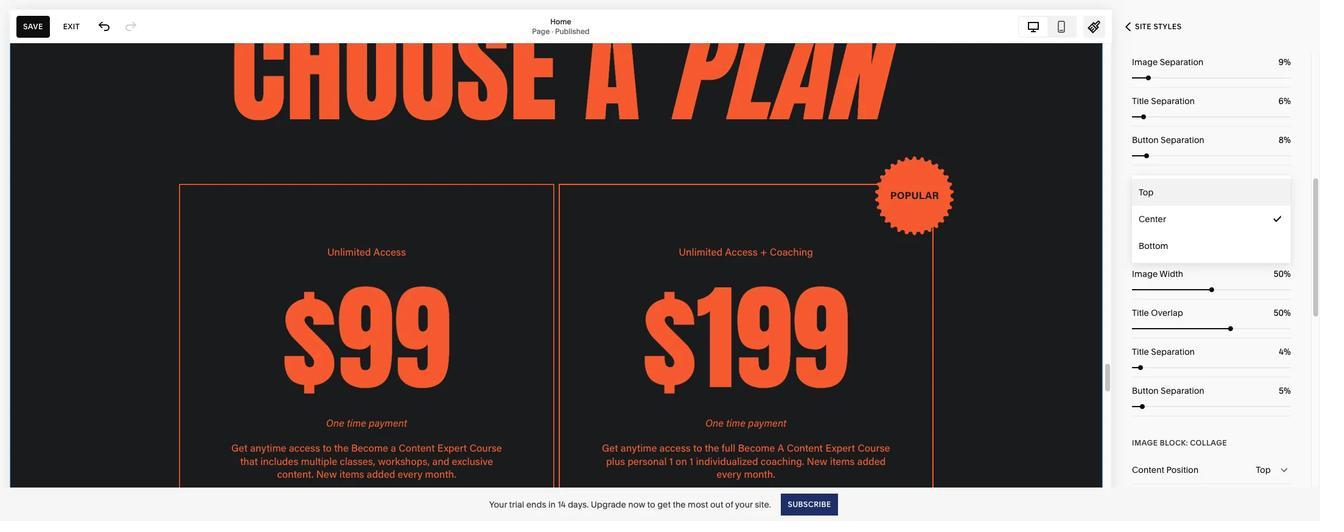 Task type: describe. For each thing, give the bounding box(es) containing it.
now
[[628, 499, 645, 510]]

styles
[[1154, 22, 1182, 31]]

your
[[489, 499, 507, 510]]

ends
[[526, 499, 546, 510]]

your trial ends in 14 days. upgrade now to get the most out of your site.
[[489, 499, 771, 510]]

your
[[735, 499, 753, 510]]

out
[[710, 499, 723, 510]]

image block: collage
[[1132, 438, 1227, 447]]

3 title from the top
[[1132, 346, 1149, 357]]

position
[[1167, 214, 1199, 225]]

home
[[550, 17, 571, 26]]

exit
[[63, 22, 80, 31]]

1 button separation from the top
[[1132, 135, 1205, 145]]

save button
[[16, 16, 50, 37]]

separation down the styles
[[1160, 57, 1204, 68]]

save
[[23, 22, 43, 31]]

2 title from the top
[[1132, 307, 1149, 318]]

·
[[552, 26, 553, 36]]

exit button
[[56, 16, 87, 37]]

in
[[548, 499, 556, 510]]

content
[[1132, 214, 1165, 225]]

14
[[558, 499, 566, 510]]

2 title separation from the top
[[1132, 346, 1195, 357]]

to
[[647, 499, 655, 510]]

upgrade
[[591, 499, 626, 510]]

the
[[673, 499, 686, 510]]

0 horizontal spatial overlap
[[1151, 307, 1183, 318]]

Content Position field
[[1132, 206, 1291, 233]]

trial
[[509, 499, 524, 510]]

site.
[[755, 499, 771, 510]]

site
[[1135, 22, 1152, 31]]

get
[[657, 499, 671, 510]]

list box containing top
[[1132, 179, 1291, 259]]

width
[[1160, 268, 1183, 279]]

published
[[555, 26, 590, 36]]



Task type: vqa. For each thing, say whether or not it's contained in the screenshot.
public
no



Task type: locate. For each thing, give the bounding box(es) containing it.
button separation up image block: collage at the right bottom of the page
[[1132, 385, 1205, 396]]

1 image from the top
[[1132, 57, 1158, 68]]

1 vertical spatial title separation
[[1132, 346, 1195, 357]]

1 vertical spatial overlap
[[1151, 307, 1183, 318]]

collage
[[1190, 438, 1227, 447]]

image separation
[[1132, 57, 1204, 68]]

2 block: from the top
[[1160, 438, 1188, 447]]

3 image from the top
[[1132, 268, 1158, 279]]

0 vertical spatial title separation
[[1132, 96, 1195, 107]]

site styles button
[[1112, 13, 1195, 40]]

1 vertical spatial button
[[1132, 385, 1159, 396]]

0 vertical spatial button separation
[[1132, 135, 1205, 145]]

overlap up content position 'field'
[[1190, 187, 1226, 197]]

site styles
[[1135, 22, 1182, 31]]

image width
[[1132, 268, 1183, 279]]

days.
[[568, 499, 589, 510]]

1 title from the top
[[1132, 96, 1149, 107]]

image for image block: collage
[[1132, 438, 1158, 447]]

title down the image width
[[1132, 307, 1149, 318]]

content position
[[1132, 214, 1199, 225]]

2 button from the top
[[1132, 385, 1159, 396]]

title down title overlap
[[1132, 346, 1149, 357]]

0 vertical spatial button
[[1132, 135, 1159, 145]]

center
[[1139, 214, 1166, 225]]

block: left collage
[[1160, 438, 1188, 447]]

None range field
[[1132, 75, 1291, 80], [1132, 114, 1291, 119], [1132, 153, 1291, 158], [1132, 287, 1291, 292], [1132, 326, 1291, 331], [1132, 365, 1291, 370], [1132, 404, 1291, 409], [1132, 75, 1291, 80], [1132, 114, 1291, 119], [1132, 153, 1291, 158], [1132, 287, 1291, 292], [1132, 326, 1291, 331], [1132, 365, 1291, 370], [1132, 404, 1291, 409]]

button
[[1132, 135, 1159, 145], [1132, 385, 1159, 396]]

separation up image block: collage at the right bottom of the page
[[1161, 385, 1205, 396]]

home page · published
[[532, 17, 590, 36]]

0 vertical spatial title
[[1132, 96, 1149, 107]]

2 image from the top
[[1132, 187, 1158, 197]]

top
[[1139, 187, 1154, 198]]

title separation
[[1132, 96, 1195, 107], [1132, 346, 1195, 357]]

block: right top
[[1160, 187, 1188, 197]]

image block: overlap
[[1132, 187, 1226, 197]]

title
[[1132, 96, 1149, 107], [1132, 307, 1149, 318], [1132, 346, 1149, 357]]

title separation down the image separation
[[1132, 96, 1195, 107]]

title overlap
[[1132, 307, 1183, 318]]

1 button from the top
[[1132, 135, 1159, 145]]

1 vertical spatial button separation
[[1132, 385, 1205, 396]]

tab list
[[1020, 17, 1076, 36]]

2 vertical spatial title
[[1132, 346, 1149, 357]]

separation down title overlap
[[1151, 346, 1195, 357]]

1 block: from the top
[[1160, 187, 1188, 197]]

button separation up image block: overlap
[[1132, 135, 1205, 145]]

0 vertical spatial block:
[[1160, 187, 1188, 197]]

separation down the image separation
[[1151, 96, 1195, 107]]

separation
[[1160, 57, 1204, 68], [1151, 96, 1195, 107], [1161, 135, 1205, 145], [1151, 346, 1195, 357], [1161, 385, 1205, 396]]

image for image block: overlap
[[1132, 187, 1158, 197]]

1 horizontal spatial overlap
[[1190, 187, 1226, 197]]

image for image separation
[[1132, 57, 1158, 68]]

image
[[1132, 57, 1158, 68], [1132, 187, 1158, 197], [1132, 268, 1158, 279], [1132, 438, 1158, 447]]

of
[[725, 499, 733, 510]]

bottom
[[1139, 240, 1169, 251]]

list box
[[1132, 179, 1291, 259]]

block: for collage
[[1160, 438, 1188, 447]]

title separation down title overlap
[[1132, 346, 1195, 357]]

separation up image block: overlap
[[1161, 135, 1205, 145]]

2 button separation from the top
[[1132, 385, 1205, 396]]

1 title separation from the top
[[1132, 96, 1195, 107]]

most
[[688, 499, 708, 510]]

overlap down width
[[1151, 307, 1183, 318]]

title down the image separation
[[1132, 96, 1149, 107]]

1 vertical spatial title
[[1132, 307, 1149, 318]]

None field
[[1252, 55, 1291, 69], [1252, 94, 1291, 108], [1252, 133, 1291, 147], [1252, 267, 1291, 281], [1252, 306, 1291, 320], [1252, 345, 1291, 359], [1252, 384, 1291, 397], [1252, 55, 1291, 69], [1252, 94, 1291, 108], [1252, 133, 1291, 147], [1252, 267, 1291, 281], [1252, 306, 1291, 320], [1252, 345, 1291, 359], [1252, 384, 1291, 397]]

page
[[532, 26, 550, 36]]

button separation
[[1132, 135, 1205, 145], [1132, 385, 1205, 396]]

1 vertical spatial block:
[[1160, 438, 1188, 447]]

4 image from the top
[[1132, 438, 1158, 447]]

image for image width
[[1132, 268, 1158, 279]]

0 vertical spatial overlap
[[1190, 187, 1226, 197]]

block:
[[1160, 187, 1188, 197], [1160, 438, 1188, 447]]

overlap
[[1190, 187, 1226, 197], [1151, 307, 1183, 318]]

block: for overlap
[[1160, 187, 1188, 197]]



